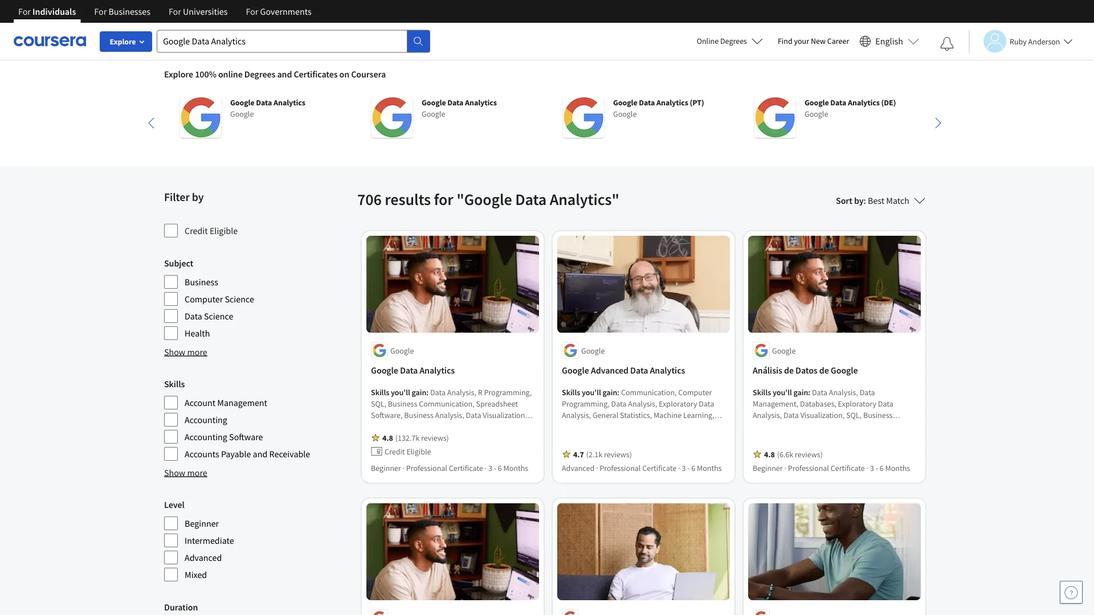 Task type: vqa. For each thing, say whether or not it's contained in the screenshot.
second MORE from the bottom
yes



Task type: locate. For each thing, give the bounding box(es) containing it.
beginner inside the level group
[[185, 518, 219, 530]]

reviews) for datos
[[795, 450, 823, 460]]

2 show from the top
[[164, 468, 185, 479]]

accounting up 'accounts'
[[185, 432, 227, 443]]

3 months from the left
[[886, 463, 911, 473]]

analytics inside google data analytics (pt) google
[[657, 97, 689, 108]]

receivable
[[269, 449, 310, 460]]

0 horizontal spatial by
[[192, 190, 204, 204]]

and right payable
[[253, 449, 268, 460]]

banner navigation
[[9, 0, 321, 23]]

computer up exploratory
[[679, 387, 712, 398]]

- for análisis de datos de google
[[876, 463, 879, 473]]

0 vertical spatial eligible
[[210, 225, 238, 237]]

degrees right online
[[721, 36, 747, 46]]

anderson
[[1029, 36, 1061, 46]]

1 horizontal spatial credit eligible
[[385, 447, 431, 457]]

1 vertical spatial eligible
[[407, 447, 431, 457]]

and
[[277, 68, 292, 80], [253, 449, 268, 460]]

(2.1k
[[587, 450, 603, 460]]

for left "universities"
[[169, 6, 181, 17]]

0 horizontal spatial -
[[494, 463, 497, 473]]

advanced up general
[[591, 365, 629, 377]]

beginner down '(132.7k'
[[371, 463, 401, 473]]

1 vertical spatial and
[[253, 449, 268, 460]]

advanced for advanced
[[185, 552, 222, 564]]

by
[[192, 190, 204, 204], [855, 195, 864, 206]]

2 vertical spatial advanced
[[185, 552, 222, 564]]

4.8 for google
[[383, 433, 393, 443]]

explore inside 'popup button'
[[110, 36, 136, 47]]

1 horizontal spatial months
[[697, 463, 722, 473]]

0 horizontal spatial credit eligible
[[185, 225, 238, 237]]

2 horizontal spatial 3
[[871, 463, 875, 473]]

1 vertical spatial show more
[[164, 468, 207, 479]]

for
[[18, 6, 31, 17], [94, 6, 107, 17], [169, 6, 181, 17], [246, 6, 259, 17]]

2 horizontal spatial skills you'll gain :
[[753, 387, 812, 398]]

1 horizontal spatial explore
[[164, 68, 193, 80]]

1 · from the left
[[403, 463, 405, 473]]

3 you'll from the left
[[773, 387, 792, 398]]

2 3 from the left
[[682, 463, 686, 473]]

for left individuals
[[18, 6, 31, 17]]

planning,
[[562, 422, 594, 432]]

coursera image
[[14, 32, 86, 50]]

2 horizontal spatial reviews)
[[795, 450, 823, 460]]

1 vertical spatial 4.8
[[765, 450, 775, 460]]

0 horizontal spatial computer
[[185, 294, 223, 305]]

match
[[887, 195, 910, 206]]

gain down the análisis de datos de google at bottom right
[[794, 387, 809, 398]]

skills you'll gain : up general
[[562, 387, 621, 398]]

you'll down the google data analytics
[[391, 387, 410, 398]]

1 horizontal spatial 4.8
[[765, 450, 775, 460]]

by right filter
[[192, 190, 204, 204]]

0 vertical spatial accounting
[[185, 415, 227, 426]]

5 · from the left
[[785, 463, 787, 473]]

you'll down the análisis
[[773, 387, 792, 398]]

1 horizontal spatial certificate
[[643, 463, 677, 473]]

2 professional from the left
[[600, 463, 641, 473]]

for left businesses
[[94, 6, 107, 17]]

·
[[403, 463, 405, 473], [485, 463, 487, 473], [596, 463, 598, 473], [679, 463, 681, 473], [785, 463, 787, 473], [867, 463, 869, 473]]

0 horizontal spatial 4.8
[[383, 433, 393, 443]]

show more down health
[[164, 347, 207, 358]]

advanced for advanced · professional certificate · 3 - 6 months
[[562, 463, 595, 473]]

2 horizontal spatial professional
[[788, 463, 830, 473]]

general
[[593, 410, 619, 420]]

advanced down intermediate
[[185, 552, 222, 564]]

by right the sort
[[855, 195, 864, 206]]

subject group
[[164, 257, 351, 341]]

analytics
[[274, 97, 306, 108], [465, 97, 497, 108], [657, 97, 689, 108], [848, 97, 880, 108], [420, 365, 455, 377], [650, 365, 685, 377]]

2 google image from the left
[[372, 97, 413, 138]]

1 horizontal spatial by
[[855, 195, 864, 206]]

1 gain from the left
[[412, 387, 427, 398]]

google advanced data analytics link
[[562, 364, 726, 378]]

1 vertical spatial science
[[204, 311, 233, 322]]

skills you'll gain : for análisis
[[753, 387, 812, 398]]

data
[[256, 97, 272, 108], [448, 97, 464, 108], [639, 97, 655, 108], [831, 97, 847, 108], [516, 190, 547, 210], [185, 311, 202, 322], [400, 365, 418, 377], [631, 365, 648, 377], [611, 399, 627, 409], [699, 399, 715, 409]]

eligible
[[210, 225, 238, 237], [407, 447, 431, 457]]

0 horizontal spatial google data analytics google
[[230, 97, 306, 119]]

for individuals
[[18, 6, 76, 17]]

for governments
[[246, 6, 312, 17]]

beginner · professional certificate · 3 - 6 months
[[371, 463, 529, 473], [753, 463, 911, 473]]

2 horizontal spatial gain
[[794, 387, 809, 398]]

for left governments
[[246, 6, 259, 17]]

0 vertical spatial show
[[164, 347, 185, 358]]

more for accounts payable and receivable
[[187, 468, 207, 479]]

analysis,
[[628, 399, 658, 409], [562, 410, 591, 420], [596, 444, 626, 455]]

reviews)
[[421, 433, 449, 443], [604, 450, 632, 460], [795, 450, 823, 460]]

software up accounts payable and receivable
[[229, 432, 263, 443]]

show up level
[[164, 468, 185, 479]]

skills you'll gain : down the análisis
[[753, 387, 812, 398]]

skills you'll gain :
[[371, 387, 430, 398], [562, 387, 621, 398], [753, 387, 812, 398]]

1 horizontal spatial skills you'll gain :
[[562, 387, 621, 398]]

science
[[225, 294, 254, 305], [204, 311, 233, 322]]

degrees
[[721, 36, 747, 46], [244, 68, 276, 80]]

1 show from the top
[[164, 347, 185, 358]]

eligible up business
[[210, 225, 238, 237]]

programming, down distribution,
[[635, 433, 683, 443]]

-
[[494, 463, 497, 473], [688, 463, 690, 473], [876, 463, 879, 473]]

analysis, down python
[[596, 444, 626, 455]]

2 horizontal spatial certificate
[[831, 463, 865, 473]]

gain down the google data analytics
[[412, 387, 427, 398]]

1 google image from the left
[[180, 97, 221, 138]]

2 for from the left
[[94, 6, 107, 17]]

0 vertical spatial show more button
[[164, 346, 207, 359]]

beginner up intermediate
[[185, 518, 219, 530]]

2 months from the left
[[697, 463, 722, 473]]

de
[[785, 365, 794, 377], [820, 365, 829, 377]]

for for businesses
[[94, 6, 107, 17]]

1 vertical spatial explore
[[164, 68, 193, 80]]

analysis, down communication,
[[628, 399, 658, 409]]

6
[[498, 463, 502, 473], [692, 463, 696, 473], [880, 463, 884, 473]]

0 horizontal spatial and
[[253, 449, 268, 460]]

for for governments
[[246, 6, 259, 17]]

0 horizontal spatial degrees
[[244, 68, 276, 80]]

0 vertical spatial advanced
[[591, 365, 629, 377]]

programming,
[[562, 399, 610, 409], [635, 433, 683, 443]]

professional for google advanced data analytics
[[600, 463, 641, 473]]

skills
[[164, 379, 185, 390], [371, 387, 390, 398], [562, 387, 581, 398], [753, 387, 772, 398]]

1 show more button from the top
[[164, 346, 207, 359]]

2 more from the top
[[187, 468, 207, 479]]

0 vertical spatial science
[[225, 294, 254, 305]]

more for health
[[187, 347, 207, 358]]

1 horizontal spatial degrees
[[721, 36, 747, 46]]

0 horizontal spatial beginner · professional certificate · 3 - 6 months
[[371, 463, 529, 473]]

3 for análisis de datos de google
[[871, 463, 875, 473]]

2 certificate from the left
[[643, 463, 677, 473]]

show more down 'accounts'
[[164, 468, 207, 479]]

accounting
[[185, 415, 227, 426], [185, 432, 227, 443]]

google data analytics google
[[230, 97, 306, 119], [422, 97, 497, 119]]

1 accounting from the top
[[185, 415, 227, 426]]

more down 'accounts'
[[187, 468, 207, 479]]

advanced
[[591, 365, 629, 377], [562, 463, 595, 473], [185, 552, 222, 564]]

1 vertical spatial show
[[164, 468, 185, 479]]

3 gain from the left
[[794, 387, 809, 398]]

3 6 from the left
[[880, 463, 884, 473]]

explore
[[110, 36, 136, 47], [164, 68, 193, 80]]

project
[[677, 422, 701, 432]]

3 certificate from the left
[[831, 463, 865, 473]]

computer down business
[[185, 294, 223, 305]]

computer inside communication, computer programming, data analysis, exploratory data analysis, general statistics, machine learning, planning, probability distribution, project management, python programming, regression, statistical analysis, tableau software
[[679, 387, 712, 398]]

certificate for análisis de datos de google
[[831, 463, 865, 473]]

tableau
[[627, 444, 654, 455]]

accounts payable and receivable
[[185, 449, 310, 460]]

2 - from the left
[[688, 463, 690, 473]]

1 vertical spatial software
[[655, 444, 685, 455]]

explore button
[[100, 31, 152, 52]]

skills you'll gain : for google
[[371, 387, 430, 398]]

0 horizontal spatial software
[[229, 432, 263, 443]]

2 horizontal spatial you'll
[[773, 387, 792, 398]]

3 skills you'll gain : from the left
[[753, 387, 812, 398]]

1 skills you'll gain : from the left
[[371, 387, 430, 398]]

professional down 4.8 (132.7k reviews)
[[406, 463, 448, 473]]

1 horizontal spatial eligible
[[407, 447, 431, 457]]

level group
[[164, 498, 351, 583]]

2 google data analytics google from the left
[[422, 97, 497, 119]]

0 vertical spatial explore
[[110, 36, 136, 47]]

1 more from the top
[[187, 347, 207, 358]]

data inside google advanced data analytics "link"
[[631, 365, 648, 377]]

you'll up general
[[582, 387, 601, 398]]

3 - from the left
[[876, 463, 879, 473]]

programming, up general
[[562, 399, 610, 409]]

0 horizontal spatial de
[[785, 365, 794, 377]]

0 horizontal spatial professional
[[406, 463, 448, 473]]

software down distribution,
[[655, 444, 685, 455]]

communication, computer programming, data analysis, exploratory data analysis, general statistics, machine learning, planning, probability distribution, project management, python programming, regression, statistical analysis, tableau software
[[562, 387, 723, 455]]

skills group
[[164, 377, 351, 462]]

find your new career link
[[773, 34, 855, 48]]

analytics inside "google data analytics" link
[[420, 365, 455, 377]]

1 horizontal spatial reviews)
[[604, 450, 632, 460]]

1 horizontal spatial gain
[[603, 387, 618, 398]]

0 horizontal spatial 3
[[489, 463, 493, 473]]

1 horizontal spatial computer
[[679, 387, 712, 398]]

show down health
[[164, 347, 185, 358]]

4 · from the left
[[679, 463, 681, 473]]

0 horizontal spatial eligible
[[210, 225, 238, 237]]

for
[[434, 190, 454, 210]]

0 vertical spatial 4.8
[[383, 433, 393, 443]]

0 horizontal spatial months
[[504, 463, 529, 473]]

0 vertical spatial analysis,
[[628, 399, 658, 409]]

1 vertical spatial computer
[[679, 387, 712, 398]]

1 horizontal spatial 6
[[692, 463, 696, 473]]

probability
[[595, 422, 632, 432]]

0 horizontal spatial 6
[[498, 463, 502, 473]]

professional down 4.8 (6.6k reviews)
[[788, 463, 830, 473]]

google data analytics (de) google
[[805, 97, 896, 119]]

2 vertical spatial analysis,
[[596, 444, 626, 455]]

3 professional from the left
[[788, 463, 830, 473]]

0 vertical spatial show more
[[164, 347, 207, 358]]

0 horizontal spatial certificate
[[449, 463, 483, 473]]

3 for from the left
[[169, 6, 181, 17]]

None search field
[[157, 30, 430, 53]]

1 horizontal spatial and
[[277, 68, 292, 80]]

0 vertical spatial computer
[[185, 294, 223, 305]]

de right datos
[[820, 365, 829, 377]]

0 vertical spatial credit
[[185, 225, 208, 237]]

credit down '(132.7k'
[[385, 447, 405, 457]]

: down the google data analytics
[[427, 387, 429, 398]]

beginner down "(6.6k" at bottom right
[[753, 463, 783, 473]]

sort
[[836, 195, 853, 206]]

4.8 (132.7k reviews)
[[383, 433, 449, 443]]

1 you'll from the left
[[391, 387, 410, 398]]

1 for from the left
[[18, 6, 31, 17]]

reviews) right '(132.7k'
[[421, 433, 449, 443]]

data inside subject group
[[185, 311, 202, 322]]

2 horizontal spatial beginner
[[753, 463, 783, 473]]

show more button down health
[[164, 346, 207, 359]]

1 vertical spatial accounting
[[185, 432, 227, 443]]

1 certificate from the left
[[449, 463, 483, 473]]

accounting down account
[[185, 415, 227, 426]]

credit eligible
[[185, 225, 238, 237], [385, 447, 431, 457]]

2 accounting from the top
[[185, 432, 227, 443]]

credit
[[185, 225, 208, 237], [385, 447, 405, 457]]

0 vertical spatial degrees
[[721, 36, 747, 46]]

governments
[[260, 6, 312, 17]]

1 horizontal spatial you'll
[[582, 387, 601, 398]]

gain
[[412, 387, 427, 398], [603, 387, 618, 398], [794, 387, 809, 398]]

- for google advanced data analytics
[[688, 463, 690, 473]]

0 horizontal spatial credit
[[185, 225, 208, 237]]

:
[[864, 195, 867, 206], [427, 387, 429, 398], [618, 387, 620, 398], [809, 387, 811, 398]]

análisis
[[753, 365, 783, 377]]

computer
[[185, 294, 223, 305], [679, 387, 712, 398]]

4.8 left "(6.6k" at bottom right
[[765, 450, 775, 460]]

certificate
[[449, 463, 483, 473], [643, 463, 677, 473], [831, 463, 865, 473]]

0 vertical spatial software
[[229, 432, 263, 443]]

explore for explore 100% online degrees and certificates on coursera
[[164, 68, 193, 80]]

analysis, up planning, at the right bottom
[[562, 410, 591, 420]]

ruby anderson
[[1010, 36, 1061, 46]]

1 vertical spatial degrees
[[244, 68, 276, 80]]

skills down the análisis
[[753, 387, 772, 398]]

1 horizontal spatial software
[[655, 444, 685, 455]]

4 for from the left
[[246, 6, 259, 17]]

1 horizontal spatial professional
[[600, 463, 641, 473]]

3 · from the left
[[596, 463, 598, 473]]

credit eligible down filter by
[[185, 225, 238, 237]]

análisis de datos de google
[[753, 365, 858, 377]]

new
[[811, 36, 826, 46]]

0 vertical spatial more
[[187, 347, 207, 358]]

coursera
[[351, 68, 386, 80]]

data inside google data analytics (pt) google
[[639, 97, 655, 108]]

data inside "google data analytics" link
[[400, 365, 418, 377]]

reviews) for data
[[604, 450, 632, 460]]

4.8 left '(132.7k'
[[383, 433, 393, 443]]

show more button
[[164, 346, 207, 359], [164, 466, 207, 480]]

advanced inside "link"
[[591, 365, 629, 377]]

0 horizontal spatial reviews)
[[421, 433, 449, 443]]

software
[[229, 432, 263, 443], [655, 444, 685, 455]]

certificate for google advanced data analytics
[[643, 463, 677, 473]]

1 horizontal spatial -
[[688, 463, 690, 473]]

2 6 from the left
[[692, 463, 696, 473]]

credit eligible down '(132.7k'
[[385, 447, 431, 457]]

advanced inside the level group
[[185, 552, 222, 564]]

skills you'll gain : down the google data analytics
[[371, 387, 430, 398]]

1 vertical spatial analysis,
[[562, 410, 591, 420]]

beginner · professional certificate · 3 - 6 months down 4.8 (132.7k reviews)
[[371, 463, 529, 473]]

: left best
[[864, 195, 867, 206]]

advanced down 4.7
[[562, 463, 595, 473]]

1 show more from the top
[[164, 347, 207, 358]]

skills up account
[[164, 379, 185, 390]]

google image
[[180, 97, 221, 138], [372, 97, 413, 138], [563, 97, 604, 138], [755, 97, 796, 138]]

1 vertical spatial show more button
[[164, 466, 207, 480]]

and left certificates
[[277, 68, 292, 80]]

2 horizontal spatial analysis,
[[628, 399, 658, 409]]

explore left 100% at the left of the page
[[164, 68, 193, 80]]

by for filter
[[192, 190, 204, 204]]

1 horizontal spatial beginner · professional certificate · 3 - 6 months
[[753, 463, 911, 473]]

intermediate
[[185, 535, 234, 547]]

3 for google advanced data analytics
[[682, 463, 686, 473]]

2 show more from the top
[[164, 468, 207, 479]]

3 3 from the left
[[871, 463, 875, 473]]

1 beginner · professional certificate · 3 - 6 months from the left
[[371, 463, 529, 473]]

0 horizontal spatial you'll
[[391, 387, 410, 398]]

reviews) down python
[[604, 450, 632, 460]]

1 horizontal spatial 3
[[682, 463, 686, 473]]

professional down 4.7 (2.1k reviews)
[[600, 463, 641, 473]]

analytics inside google advanced data analytics "link"
[[650, 365, 685, 377]]

4.7 (2.1k reviews)
[[574, 450, 632, 460]]

gain up general
[[603, 387, 618, 398]]

for for individuals
[[18, 6, 31, 17]]

science down computer science
[[204, 311, 233, 322]]

2 show more button from the top
[[164, 466, 207, 480]]

filter
[[164, 190, 190, 204]]

eligible down 4.8 (132.7k reviews)
[[407, 447, 431, 457]]

for for universities
[[169, 6, 181, 17]]

2 horizontal spatial 6
[[880, 463, 884, 473]]

data science
[[185, 311, 233, 322]]

2 horizontal spatial -
[[876, 463, 879, 473]]

0 horizontal spatial programming,
[[562, 399, 610, 409]]

science up data science on the bottom of the page
[[225, 294, 254, 305]]

show more button down 'accounts'
[[164, 466, 207, 480]]

0 horizontal spatial skills you'll gain :
[[371, 387, 430, 398]]

2 gain from the left
[[603, 387, 618, 398]]

reviews) right "(6.6k" at bottom right
[[795, 450, 823, 460]]

1 de from the left
[[785, 365, 794, 377]]

explore down for businesses
[[110, 36, 136, 47]]

1 vertical spatial more
[[187, 468, 207, 479]]

show more
[[164, 347, 207, 358], [164, 468, 207, 479]]

beginner · professional certificate · 3 - 6 months down 4.8 (6.6k reviews)
[[753, 463, 911, 473]]

skills inside group
[[164, 379, 185, 390]]

3 google image from the left
[[563, 97, 604, 138]]

1 horizontal spatial programming,
[[635, 433, 683, 443]]

0 horizontal spatial explore
[[110, 36, 136, 47]]

de left datos
[[785, 365, 794, 377]]

0 horizontal spatial beginner
[[185, 518, 219, 530]]

1 horizontal spatial credit
[[385, 447, 405, 457]]

0 horizontal spatial gain
[[412, 387, 427, 398]]

1 vertical spatial advanced
[[562, 463, 595, 473]]

(6.6k
[[778, 450, 794, 460]]

1 horizontal spatial analysis,
[[596, 444, 626, 455]]

credit down filter by
[[185, 225, 208, 237]]

more down health
[[187, 347, 207, 358]]

degrees right the online
[[244, 68, 276, 80]]

3
[[489, 463, 493, 473], [682, 463, 686, 473], [871, 463, 875, 473]]

1 horizontal spatial google data analytics google
[[422, 97, 497, 119]]

find your new career
[[778, 36, 850, 46]]

management
[[217, 397, 267, 409]]

1 horizontal spatial de
[[820, 365, 829, 377]]



Task type: describe. For each thing, give the bounding box(es) containing it.
analytics inside google data analytics (de) google
[[848, 97, 880, 108]]

communication,
[[621, 387, 677, 398]]

datos
[[796, 365, 818, 377]]

ruby
[[1010, 36, 1027, 46]]

distribution,
[[634, 422, 675, 432]]

reviews) for analytics
[[421, 433, 449, 443]]

account
[[185, 397, 216, 409]]

science for data science
[[204, 311, 233, 322]]

filter by
[[164, 190, 204, 204]]

regression,
[[684, 433, 723, 443]]

"google
[[457, 190, 512, 210]]

software inside communication, computer programming, data analysis, exploratory data analysis, general statistics, machine learning, planning, probability distribution, project management, python programming, regression, statistical analysis, tableau software
[[655, 444, 685, 455]]

4.8 (6.6k reviews)
[[765, 450, 823, 460]]

exploratory
[[659, 399, 698, 409]]

statistics,
[[620, 410, 652, 420]]

4.7
[[574, 450, 584, 460]]

business
[[185, 277, 218, 288]]

explore for explore
[[110, 36, 136, 47]]

science for computer science
[[225, 294, 254, 305]]

1 3 from the left
[[489, 463, 493, 473]]

706
[[357, 190, 382, 210]]

google data analytics (pt) google
[[613, 97, 705, 119]]

6 · from the left
[[867, 463, 869, 473]]

2 de from the left
[[820, 365, 829, 377]]

google data analytics link
[[371, 364, 535, 378]]

online degrees
[[697, 36, 747, 46]]

you'll for análisis
[[773, 387, 792, 398]]

(pt)
[[690, 97, 705, 108]]

career
[[828, 36, 850, 46]]

on
[[340, 68, 350, 80]]

análisis de datos de google link
[[753, 364, 917, 378]]

show more for health
[[164, 347, 207, 358]]

706 results for "google data analytics"
[[357, 190, 620, 210]]

show notifications image
[[941, 37, 954, 51]]

accounting for accounting
[[185, 415, 227, 426]]

months for google advanced data analytics
[[697, 463, 722, 473]]

sort by : best match
[[836, 195, 910, 206]]

online
[[218, 68, 243, 80]]

1 vertical spatial credit
[[385, 447, 405, 457]]

best
[[868, 195, 885, 206]]

english
[[876, 36, 904, 47]]

show for health
[[164, 347, 185, 358]]

accounting software
[[185, 432, 263, 443]]

2 you'll from the left
[[582, 387, 601, 398]]

software inside skills group
[[229, 432, 263, 443]]

: down datos
[[809, 387, 811, 398]]

0 vertical spatial credit eligible
[[185, 225, 238, 237]]

professional for análisis de datos de google
[[788, 463, 830, 473]]

online
[[697, 36, 719, 46]]

for universities
[[169, 6, 228, 17]]

your
[[795, 36, 810, 46]]

learning,
[[684, 410, 715, 420]]

help center image
[[1065, 586, 1079, 600]]

(132.7k
[[396, 433, 420, 443]]

by for sort
[[855, 195, 864, 206]]

you'll for google
[[391, 387, 410, 398]]

individuals
[[33, 6, 76, 17]]

results
[[385, 190, 431, 210]]

universities
[[183, 6, 228, 17]]

0 horizontal spatial analysis,
[[562, 410, 591, 420]]

0 vertical spatial and
[[277, 68, 292, 80]]

show more for accounts payable and receivable
[[164, 468, 207, 479]]

find
[[778, 36, 793, 46]]

2 · from the left
[[485, 463, 487, 473]]

degrees inside dropdown button
[[721, 36, 747, 46]]

management,
[[562, 433, 608, 443]]

4 google image from the left
[[755, 97, 796, 138]]

google data analytics
[[371, 365, 455, 377]]

subject
[[164, 258, 193, 269]]

duration
[[164, 602, 198, 613]]

1 google data analytics google from the left
[[230, 97, 306, 119]]

100%
[[195, 68, 217, 80]]

show more button for accounts payable and receivable
[[164, 466, 207, 480]]

statistical
[[562, 444, 595, 455]]

certificates
[[294, 68, 338, 80]]

explore 100% online degrees and certificates on coursera
[[164, 68, 386, 80]]

show for accounts payable and receivable
[[164, 468, 185, 479]]

english button
[[855, 23, 924, 60]]

accounting for accounting software
[[185, 432, 227, 443]]

health
[[185, 328, 210, 339]]

skills down the google data analytics
[[371, 387, 390, 398]]

payable
[[221, 449, 251, 460]]

google advanced data analytics
[[562, 365, 685, 377]]

1 horizontal spatial beginner
[[371, 463, 401, 473]]

6 for análisis de datos de google
[[880, 463, 884, 473]]

python
[[610, 433, 634, 443]]

ruby anderson button
[[969, 30, 1073, 53]]

1 months from the left
[[504, 463, 529, 473]]

businesses
[[109, 6, 150, 17]]

0 vertical spatial programming,
[[562, 399, 610, 409]]

gain for google
[[412, 387, 427, 398]]

1 professional from the left
[[406, 463, 448, 473]]

: down google advanced data analytics
[[618, 387, 620, 398]]

online degrees button
[[688, 29, 773, 54]]

computer inside subject group
[[185, 294, 223, 305]]

and inside skills group
[[253, 449, 268, 460]]

1 - from the left
[[494, 463, 497, 473]]

1 6 from the left
[[498, 463, 502, 473]]

for businesses
[[94, 6, 150, 17]]

computer science
[[185, 294, 254, 305]]

4.8 for análisis
[[765, 450, 775, 460]]

skills up planning, at the right bottom
[[562, 387, 581, 398]]

months for análisis de datos de google
[[886, 463, 911, 473]]

mixed
[[185, 570, 207, 581]]

gain for análisis
[[794, 387, 809, 398]]

6 for google advanced data analytics
[[692, 463, 696, 473]]

google inside "link"
[[562, 365, 589, 377]]

advanced · professional certificate · 3 - 6 months
[[562, 463, 722, 473]]

2 beginner · professional certificate · 3 - 6 months from the left
[[753, 463, 911, 473]]

machine
[[654, 410, 682, 420]]

1 vertical spatial credit eligible
[[385, 447, 431, 457]]

data inside google data analytics (de) google
[[831, 97, 847, 108]]

analytics"
[[550, 190, 620, 210]]

account management
[[185, 397, 267, 409]]

show more button for health
[[164, 346, 207, 359]]

(de)
[[882, 97, 896, 108]]

accounts
[[185, 449, 219, 460]]

level
[[164, 499, 185, 511]]

What do you want to learn? text field
[[157, 30, 408, 53]]

2 skills you'll gain : from the left
[[562, 387, 621, 398]]



